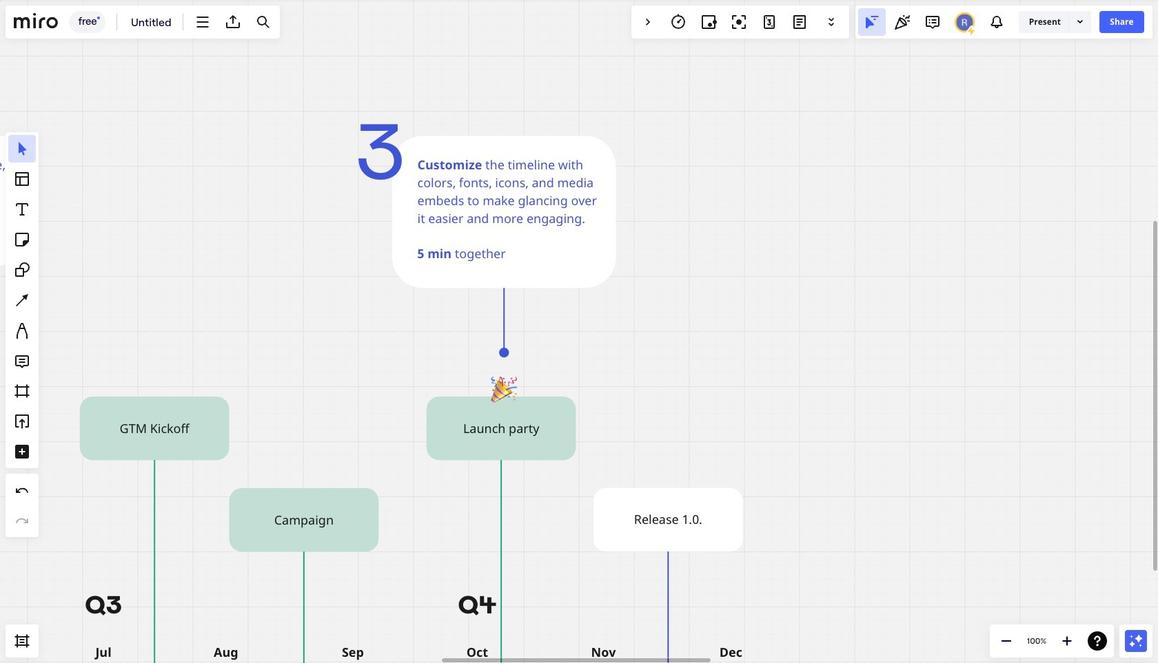 Task type: locate. For each thing, give the bounding box(es) containing it.
hide collaborators' cursors image
[[864, 14, 880, 30]]

export this board image
[[224, 14, 241, 30]]

spagx image
[[1075, 16, 1086, 27], [966, 25, 977, 36]]

open frames image
[[14, 634, 30, 650]]

1 horizontal spatial spagx image
[[1075, 16, 1086, 27]]

comment image
[[924, 14, 941, 30]]

collaboration toolbar
[[631, 6, 849, 39]]



Task type: vqa. For each thing, say whether or not it's contained in the screenshot.
Open frames 'image'
yes



Task type: describe. For each thing, give the bounding box(es) containing it.
reactions image
[[894, 14, 911, 30]]

feed image
[[988, 14, 1005, 30]]

search image
[[255, 14, 271, 30]]

board toolbar
[[6, 6, 280, 39]]

hide apps image
[[640, 14, 656, 30]]

creation toolbar
[[6, 44, 39, 625]]

communication toolbar
[[855, 6, 1153, 39]]

0 horizontal spatial spagx image
[[966, 25, 977, 36]]

main menu image
[[194, 14, 211, 30]]



